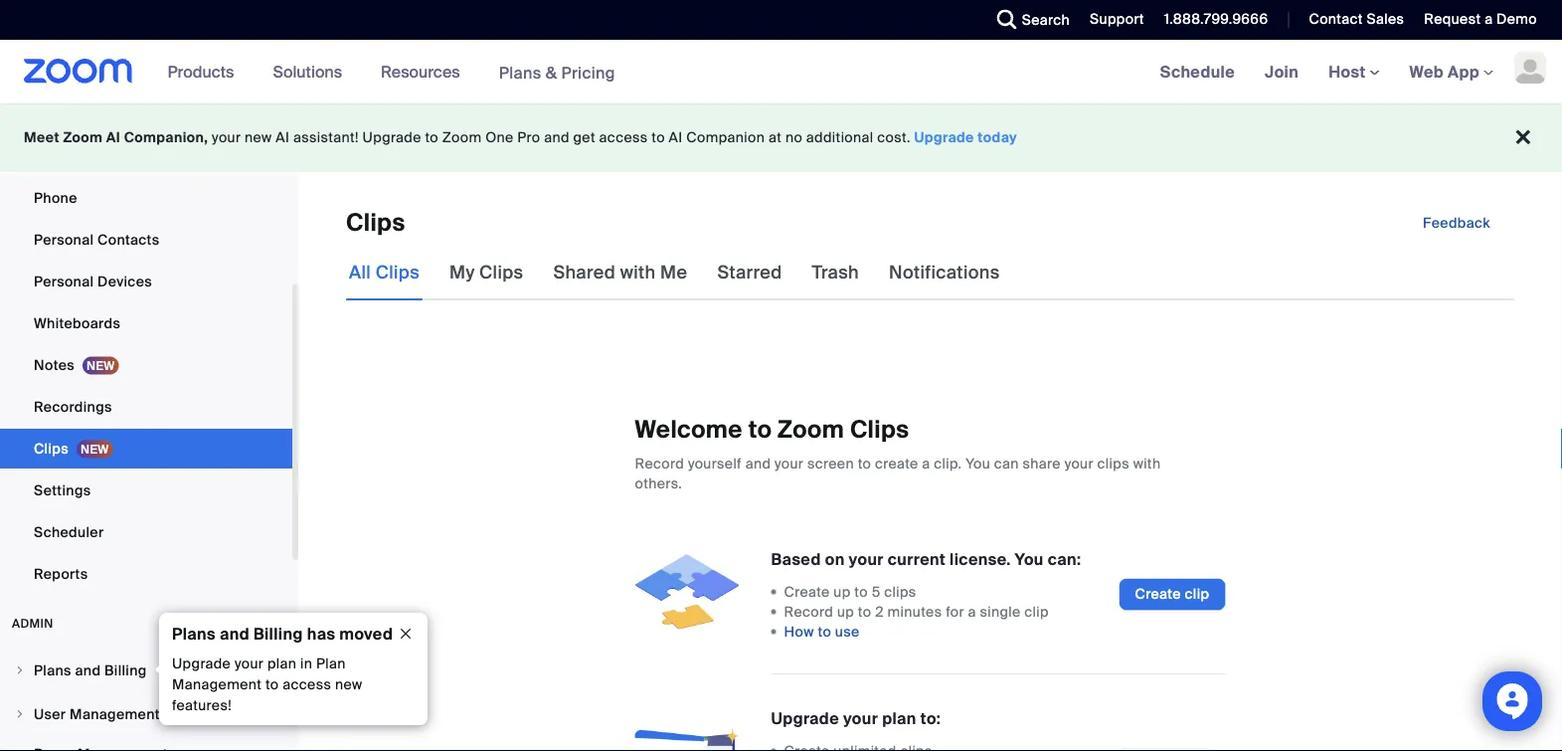 Task type: describe. For each thing, give the bounding box(es) containing it.
1 vertical spatial clips
[[885, 582, 917, 601]]

me
[[661, 261, 688, 284]]

to:
[[921, 708, 941, 729]]

today
[[978, 128, 1018, 147]]

feedback
[[1424, 213, 1491, 232]]

create
[[875, 454, 919, 473]]

scheduler
[[34, 523, 104, 541]]

request
[[1425, 10, 1482, 28]]

and inside meet zoom ai companion, 'footer'
[[544, 128, 570, 147]]

record up to 2 minutes for a single clip
[[785, 602, 1049, 621]]

my
[[450, 261, 475, 284]]

personal devices link
[[0, 262, 292, 301]]

up for create
[[834, 582, 851, 601]]

create for create clip
[[1136, 585, 1182, 603]]

use
[[835, 622, 860, 641]]

webinars link
[[0, 136, 292, 176]]

with inside 'welcome to zoom clips record yourself and your screen to create a clip. you can share your clips with others.'
[[1134, 454, 1161, 473]]

zoom logo image
[[24, 59, 133, 84]]

sales
[[1367, 10, 1405, 28]]

web
[[1410, 61, 1445, 82]]

web app button
[[1410, 61, 1494, 82]]

phone link
[[0, 178, 292, 218]]

upgrade right cost.
[[915, 128, 975, 147]]

pricing
[[562, 62, 616, 83]]

personal for personal contacts
[[34, 230, 94, 249]]

can:
[[1048, 549, 1082, 570]]

to left 5
[[855, 582, 868, 601]]

&
[[546, 62, 557, 83]]

resources button
[[381, 40, 469, 103]]

notes
[[34, 356, 75, 374]]

create clip
[[1136, 585, 1210, 603]]

demo
[[1497, 10, 1538, 28]]

welcome
[[635, 414, 743, 445]]

web app
[[1410, 61, 1480, 82]]

minutes
[[888, 602, 943, 621]]

management inside upgrade your plan in plan management to access new features!
[[172, 675, 262, 694]]

schedule link
[[1146, 40, 1251, 103]]

search button
[[983, 0, 1075, 40]]

1 horizontal spatial zoom
[[442, 128, 482, 147]]

app
[[1449, 61, 1480, 82]]

create for create up to 5 clips
[[785, 582, 830, 601]]

your right share
[[1065, 454, 1094, 473]]

0 horizontal spatial zoom
[[63, 128, 103, 147]]

starred tab
[[715, 245, 785, 300]]

user
[[34, 705, 66, 723]]

pro
[[518, 128, 541, 147]]

shared
[[554, 261, 616, 284]]

solutions
[[273, 61, 342, 82]]

profile picture image
[[1515, 52, 1547, 84]]

how
[[785, 622, 815, 641]]

in
[[300, 655, 313, 673]]

on
[[825, 549, 845, 570]]

contact
[[1310, 10, 1364, 28]]

products
[[168, 61, 234, 82]]

2 horizontal spatial a
[[1485, 10, 1494, 28]]

2 ai from the left
[[276, 128, 290, 147]]

management inside user management menu item
[[70, 705, 160, 723]]

current
[[888, 549, 946, 570]]

products button
[[168, 40, 243, 103]]

recordings link
[[0, 387, 292, 427]]

your left screen
[[775, 454, 804, 473]]

personal devices
[[34, 272, 152, 290]]

plans and billing has moved tooltip
[[154, 613, 428, 725]]

side navigation navigation
[[0, 11, 298, 751]]

to left companion on the left of page
[[652, 128, 665, 147]]

upgrade today link
[[915, 128, 1018, 147]]

share
[[1023, 454, 1061, 473]]

plans & pricing
[[499, 62, 616, 83]]

clips link
[[0, 429, 292, 469]]

cost.
[[878, 128, 911, 147]]

starred
[[718, 261, 783, 284]]

feedback button
[[1408, 207, 1507, 239]]

zoom inside 'welcome to zoom clips record yourself and your screen to create a clip. you can share your clips with others.'
[[778, 414, 845, 445]]

how to use button
[[785, 622, 860, 642]]

can
[[995, 454, 1020, 473]]

shared with me tab
[[551, 245, 691, 300]]

scheduler link
[[0, 512, 292, 552]]

to left create at the bottom right of page
[[858, 454, 872, 473]]

notes link
[[0, 345, 292, 385]]

additional
[[807, 128, 874, 147]]

screen
[[808, 454, 854, 473]]

user management menu item
[[0, 695, 292, 733]]

single
[[980, 602, 1021, 621]]

my clips
[[450, 261, 524, 284]]

a inside 'welcome to zoom clips record yourself and your screen to create a clip. you can share your clips with others.'
[[923, 454, 931, 473]]

companion,
[[124, 128, 208, 147]]

personal contacts link
[[0, 220, 292, 260]]

plan for to:
[[883, 708, 917, 729]]

to inside button
[[818, 622, 832, 641]]

has
[[307, 623, 336, 644]]

schedule
[[1161, 61, 1236, 82]]

product information navigation
[[153, 40, 631, 105]]

clips up all clips at the top left of the page
[[346, 207, 405, 238]]

plan for in
[[267, 655, 297, 673]]

settings link
[[0, 471, 292, 510]]

resources
[[381, 61, 460, 82]]

moved
[[340, 623, 393, 644]]

1 horizontal spatial a
[[969, 602, 977, 621]]

welcome to zoom clips record yourself and your screen to create a clip. you can share your clips with others.
[[635, 414, 1161, 492]]

clips inside tab
[[480, 261, 524, 284]]

assistant!
[[293, 128, 359, 147]]

to left the "2"
[[858, 602, 872, 621]]

access inside upgrade your plan in plan management to access new features!
[[283, 675, 331, 694]]

your right on
[[849, 549, 884, 570]]

right image for user
[[14, 708, 26, 720]]



Task type: vqa. For each thing, say whether or not it's contained in the screenshot.
masterpiece.
no



Task type: locate. For each thing, give the bounding box(es) containing it.
with inside tab
[[620, 261, 656, 284]]

2 right image from the top
[[14, 708, 26, 720]]

at
[[769, 128, 782, 147]]

1 horizontal spatial clips
[[1098, 454, 1130, 473]]

upgrade your plan in plan management to access new features!
[[172, 655, 363, 715]]

host button
[[1329, 61, 1380, 82]]

no
[[786, 128, 803, 147]]

companion
[[687, 128, 765, 147]]

0 vertical spatial clips
[[1098, 454, 1130, 473]]

clips inside 'welcome to zoom clips record yourself and your screen to create a clip. you can share your clips with others.'
[[850, 414, 910, 445]]

plans and billing has moved
[[172, 623, 393, 644]]

and inside plans and billing has moved tooltip
[[220, 623, 250, 644]]

to down "resources" dropdown button in the left top of the page
[[425, 128, 439, 147]]

0 vertical spatial access
[[600, 128, 648, 147]]

and up upgrade your plan in plan management to access new features! in the left of the page
[[220, 623, 250, 644]]

contacts
[[98, 230, 160, 249]]

0 horizontal spatial a
[[923, 454, 931, 473]]

access down in
[[283, 675, 331, 694]]

0 horizontal spatial record
[[635, 454, 685, 473]]

ai left assistant!
[[276, 128, 290, 147]]

your down the plans and billing has moved
[[235, 655, 264, 673]]

create clip button
[[1120, 579, 1226, 610]]

a
[[1485, 10, 1494, 28], [923, 454, 931, 473], [969, 602, 977, 621]]

up for record
[[838, 602, 855, 621]]

features!
[[172, 696, 232, 715]]

create
[[785, 582, 830, 601], [1136, 585, 1182, 603]]

webinars
[[34, 147, 98, 165]]

get
[[574, 128, 596, 147]]

personal
[[34, 230, 94, 249], [34, 272, 94, 290]]

record up others.
[[635, 454, 685, 473]]

1.888.799.9666 button up schedule
[[1150, 0, 1274, 40]]

1 vertical spatial plans
[[172, 623, 216, 644]]

2 personal from the top
[[34, 272, 94, 290]]

right image down admin
[[14, 665, 26, 676]]

clips right share
[[1098, 454, 1130, 473]]

menu item
[[0, 735, 292, 751]]

1 vertical spatial you
[[1015, 549, 1044, 570]]

1 horizontal spatial new
[[335, 675, 363, 694]]

0 horizontal spatial management
[[70, 705, 160, 723]]

request a demo link
[[1410, 0, 1563, 40], [1425, 10, 1538, 28]]

1.888.799.9666 button up schedule link
[[1165, 10, 1269, 28]]

1 vertical spatial billing
[[104, 661, 147, 679]]

and right "yourself"
[[746, 454, 771, 473]]

clips right all
[[376, 261, 420, 284]]

plans inside product information navigation
[[499, 62, 542, 83]]

all
[[349, 261, 371, 284]]

1 vertical spatial with
[[1134, 454, 1161, 473]]

0 vertical spatial personal
[[34, 230, 94, 249]]

billing inside 'menu item'
[[104, 661, 147, 679]]

join
[[1266, 61, 1299, 82]]

plan left in
[[267, 655, 297, 673]]

clips
[[1098, 454, 1130, 473], [885, 582, 917, 601]]

0 horizontal spatial clip
[[1025, 602, 1049, 621]]

plan left to:
[[883, 708, 917, 729]]

based
[[772, 549, 821, 570]]

up down on
[[834, 582, 851, 601]]

0 vertical spatial management
[[172, 675, 262, 694]]

ai right webinars
[[106, 128, 120, 147]]

1 horizontal spatial with
[[1134, 454, 1161, 473]]

upgrade up features! in the left bottom of the page
[[172, 655, 231, 673]]

1 vertical spatial management
[[70, 705, 160, 723]]

close image
[[390, 625, 422, 643]]

trash tab
[[809, 245, 863, 300]]

host
[[1329, 61, 1370, 82]]

1 horizontal spatial billing
[[254, 623, 303, 644]]

clips right 5
[[885, 582, 917, 601]]

new inside upgrade your plan in plan management to access new features!
[[335, 675, 363, 694]]

billing inside tooltip
[[254, 623, 303, 644]]

2 vertical spatial plans
[[34, 661, 71, 679]]

0 horizontal spatial ai
[[106, 128, 120, 147]]

with
[[620, 261, 656, 284], [1134, 454, 1161, 473]]

new inside meet zoom ai companion, 'footer'
[[245, 128, 272, 147]]

right image left user
[[14, 708, 26, 720]]

a right for
[[969, 602, 977, 621]]

right image inside user management menu item
[[14, 708, 26, 720]]

devices
[[98, 272, 152, 290]]

upgrade inside upgrade your plan in plan management to access new features!
[[172, 655, 231, 673]]

your inside meet zoom ai companion, 'footer'
[[212, 128, 241, 147]]

record
[[635, 454, 685, 473], [785, 602, 834, 621]]

contact sales
[[1310, 10, 1405, 28]]

0 vertical spatial a
[[1485, 10, 1494, 28]]

shared with me
[[554, 261, 688, 284]]

plans up user
[[34, 661, 71, 679]]

1 horizontal spatial you
[[1015, 549, 1044, 570]]

management up features! in the left bottom of the page
[[172, 675, 262, 694]]

0 horizontal spatial you
[[966, 454, 991, 473]]

support
[[1090, 10, 1145, 28]]

1.888.799.9666
[[1165, 10, 1269, 28]]

1 vertical spatial plan
[[883, 708, 917, 729]]

access inside meet zoom ai companion, 'footer'
[[600, 128, 648, 147]]

billing up user management menu item
[[104, 661, 147, 679]]

record up how
[[785, 602, 834, 621]]

admin menu menu
[[0, 652, 292, 751]]

join link
[[1251, 40, 1314, 103]]

settings
[[34, 481, 91, 499]]

0 horizontal spatial clips
[[885, 582, 917, 601]]

clip.
[[935, 454, 962, 473]]

clips inside personal menu menu
[[34, 439, 69, 458]]

you left can
[[966, 454, 991, 473]]

1 vertical spatial record
[[785, 602, 834, 621]]

0 vertical spatial plan
[[267, 655, 297, 673]]

a left demo
[[1485, 10, 1494, 28]]

right image
[[14, 665, 26, 676], [14, 708, 26, 720]]

solutions button
[[273, 40, 351, 103]]

clips inside 'welcome to zoom clips record yourself and your screen to create a clip. you can share your clips with others.'
[[1098, 454, 1130, 473]]

2 vertical spatial a
[[969, 602, 977, 621]]

for
[[946, 602, 965, 621]]

plans up plans and billing 'menu item'
[[172, 623, 216, 644]]

upgrade down how
[[772, 708, 840, 729]]

notifications
[[889, 261, 1000, 284]]

plan
[[316, 655, 346, 673]]

you left can:
[[1015, 549, 1044, 570]]

banner containing products
[[0, 40, 1563, 105]]

1 vertical spatial new
[[335, 675, 363, 694]]

your inside upgrade your plan in plan management to access new features!
[[235, 655, 264, 673]]

1 vertical spatial access
[[283, 675, 331, 694]]

banner
[[0, 40, 1563, 105]]

support link
[[1075, 0, 1150, 40], [1090, 10, 1145, 28]]

upgrade down product information navigation
[[363, 128, 422, 147]]

plans left &
[[499, 62, 542, 83]]

clips up settings
[[34, 439, 69, 458]]

plan inside upgrade your plan in plan management to access new features!
[[267, 655, 297, 673]]

you inside 'welcome to zoom clips record yourself and your screen to create a clip. you can share your clips with others.'
[[966, 454, 991, 473]]

0 horizontal spatial access
[[283, 675, 331, 694]]

how to use
[[785, 622, 860, 641]]

whiteboards
[[34, 314, 121, 332]]

reports
[[34, 565, 88, 583]]

clips up create at the bottom right of page
[[850, 414, 910, 445]]

request a demo
[[1425, 10, 1538, 28]]

billing for plans and billing has moved
[[254, 623, 303, 644]]

1 vertical spatial right image
[[14, 708, 26, 720]]

tabs of clips tab list
[[346, 245, 1003, 300]]

all clips tab
[[346, 245, 423, 300]]

2 horizontal spatial ai
[[669, 128, 683, 147]]

1 horizontal spatial record
[[785, 602, 834, 621]]

1 vertical spatial personal
[[34, 272, 94, 290]]

clips inside tab
[[376, 261, 420, 284]]

my clips tab
[[447, 245, 527, 300]]

0 vertical spatial up
[[834, 582, 851, 601]]

to inside upgrade your plan in plan management to access new features!
[[266, 675, 279, 694]]

0 horizontal spatial plans
[[34, 661, 71, 679]]

and inside plans and billing 'menu item'
[[75, 661, 101, 679]]

plans and billing
[[34, 661, 147, 679]]

your left to:
[[844, 708, 879, 729]]

1 horizontal spatial clip
[[1185, 585, 1210, 603]]

right image for plans
[[14, 665, 26, 676]]

plans inside tooltip
[[172, 623, 216, 644]]

plans for plans and billing
[[34, 661, 71, 679]]

and left get
[[544, 128, 570, 147]]

1.888.799.9666 button
[[1150, 0, 1274, 40], [1165, 10, 1269, 28]]

2
[[876, 602, 884, 621]]

plans & pricing link
[[499, 62, 616, 83], [499, 62, 616, 83]]

1 horizontal spatial plan
[[883, 708, 917, 729]]

new
[[245, 128, 272, 147], [335, 675, 363, 694]]

zoom up screen
[[778, 414, 845, 445]]

plans for plans and billing has moved
[[172, 623, 216, 644]]

new left assistant!
[[245, 128, 272, 147]]

1 horizontal spatial ai
[[276, 128, 290, 147]]

1 vertical spatial up
[[838, 602, 855, 621]]

record inside 'welcome to zoom clips record yourself and your screen to create a clip. you can share your clips with others.'
[[635, 454, 685, 473]]

create inside create clip button
[[1136, 585, 1182, 603]]

0 horizontal spatial plan
[[267, 655, 297, 673]]

management
[[172, 675, 262, 694], [70, 705, 160, 723]]

right image
[[14, 748, 26, 751]]

3 ai from the left
[[669, 128, 683, 147]]

personal contacts
[[34, 230, 160, 249]]

phone
[[34, 189, 77, 207]]

0 vertical spatial you
[[966, 454, 991, 473]]

one
[[486, 128, 514, 147]]

zoom right 'meet'
[[63, 128, 103, 147]]

admin
[[12, 616, 53, 631]]

0 vertical spatial with
[[620, 261, 656, 284]]

meet zoom ai companion, your new ai assistant! upgrade to zoom one pro and get access to ai companion at no additional cost. upgrade today
[[24, 128, 1018, 147]]

0 vertical spatial plans
[[499, 62, 542, 83]]

meetings navigation
[[1146, 40, 1563, 105]]

access right get
[[600, 128, 648, 147]]

personal for personal devices
[[34, 272, 94, 290]]

plan
[[267, 655, 297, 673], [883, 708, 917, 729]]

and up user management
[[75, 661, 101, 679]]

personal menu menu
[[0, 11, 292, 596]]

zoom
[[63, 128, 103, 147], [442, 128, 482, 147], [778, 414, 845, 445]]

zoom left one
[[442, 128, 482, 147]]

search
[[1022, 10, 1071, 29]]

1 horizontal spatial management
[[172, 675, 262, 694]]

2 horizontal spatial zoom
[[778, 414, 845, 445]]

personal down phone
[[34, 230, 94, 249]]

reports link
[[0, 554, 292, 594]]

user management
[[34, 705, 160, 723]]

billing
[[254, 623, 303, 644], [104, 661, 147, 679]]

0 horizontal spatial with
[[620, 261, 656, 284]]

right image inside plans and billing 'menu item'
[[14, 665, 26, 676]]

plans
[[499, 62, 542, 83], [172, 623, 216, 644], [34, 661, 71, 679]]

2 horizontal spatial plans
[[499, 62, 542, 83]]

0 horizontal spatial billing
[[104, 661, 147, 679]]

plans inside 'menu item'
[[34, 661, 71, 679]]

upgrade
[[363, 128, 422, 147], [915, 128, 975, 147], [172, 655, 231, 673], [772, 708, 840, 729]]

clip inside button
[[1185, 585, 1210, 603]]

new down plan
[[335, 675, 363, 694]]

contact sales link
[[1295, 0, 1410, 40], [1310, 10, 1405, 28]]

1 ai from the left
[[106, 128, 120, 147]]

to down the plans and billing has moved
[[266, 675, 279, 694]]

plans for plans & pricing
[[499, 62, 542, 83]]

plans and billing menu item
[[0, 652, 292, 693]]

1 horizontal spatial create
[[1136, 585, 1182, 603]]

5
[[872, 582, 881, 601]]

yourself
[[688, 454, 742, 473]]

0 vertical spatial new
[[245, 128, 272, 147]]

billing up in
[[254, 623, 303, 644]]

0 vertical spatial record
[[635, 454, 685, 473]]

recordings
[[34, 397, 112, 416]]

a left clip. on the bottom right of the page
[[923, 454, 931, 473]]

personal up 'whiteboards'
[[34, 272, 94, 290]]

0 vertical spatial billing
[[254, 623, 303, 644]]

up up use
[[838, 602, 855, 621]]

to right welcome
[[749, 414, 772, 445]]

and inside 'welcome to zoom clips record yourself and your screen to create a clip. you can share your clips with others.'
[[746, 454, 771, 473]]

management down plans and billing
[[70, 705, 160, 723]]

1 horizontal spatial plans
[[172, 623, 216, 644]]

0 vertical spatial right image
[[14, 665, 26, 676]]

to left use
[[818, 622, 832, 641]]

your right the companion,
[[212, 128, 241, 147]]

meet zoom ai companion, footer
[[0, 103, 1563, 172]]

whiteboards link
[[0, 303, 292, 343]]

0 horizontal spatial new
[[245, 128, 272, 147]]

0 horizontal spatial create
[[785, 582, 830, 601]]

1 vertical spatial a
[[923, 454, 931, 473]]

1 right image from the top
[[14, 665, 26, 676]]

ai left companion on the left of page
[[669, 128, 683, 147]]

access
[[600, 128, 648, 147], [283, 675, 331, 694]]

1 personal from the top
[[34, 230, 94, 249]]

1 horizontal spatial access
[[600, 128, 648, 147]]

clips right my
[[480, 261, 524, 284]]

billing for plans and billing
[[104, 661, 147, 679]]



